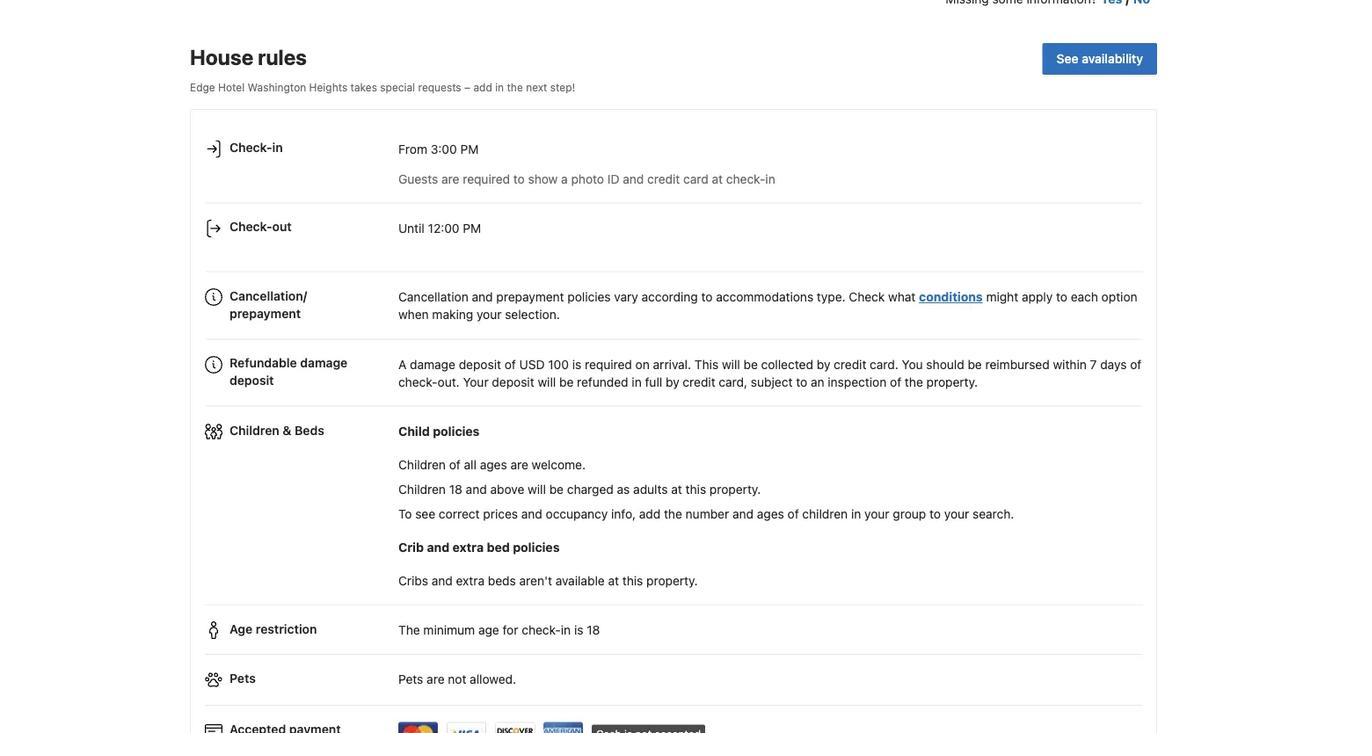 Task type: vqa. For each thing, say whether or not it's contained in the screenshot.


Task type: locate. For each thing, give the bounding box(es) containing it.
your left search.
[[945, 507, 970, 522]]

deposit
[[459, 357, 501, 372], [230, 374, 274, 388], [492, 375, 535, 389]]

within
[[1053, 357, 1087, 372]]

check- up cancellation/
[[230, 220, 272, 234]]

children for children of all ages are welcome.
[[398, 458, 446, 472]]

are down 3:00 pm
[[442, 172, 460, 186]]

to left an
[[796, 375, 808, 389]]

hotel
[[218, 81, 245, 93]]

2 vertical spatial are
[[427, 673, 445, 687]]

0 horizontal spatial add
[[474, 81, 492, 93]]

prices
[[483, 507, 518, 522]]

1 vertical spatial ages
[[757, 507, 784, 522]]

1 horizontal spatial add
[[639, 507, 661, 522]]

2 horizontal spatial the
[[905, 375, 923, 389]]

1 vertical spatial check-
[[398, 375, 438, 389]]

1 vertical spatial by
[[666, 375, 680, 389]]

ages left children
[[757, 507, 784, 522]]

type.
[[817, 290, 846, 304]]

1 horizontal spatial credit
[[683, 375, 716, 389]]

in inside a damage deposit of usd 100 is required on arrival. this will be collected by credit card. you should be reimbursed within 7 days of check-out. your deposit will be refunded in full by credit card, subject to an inspection of the property.
[[632, 375, 642, 389]]

to left each
[[1056, 290, 1068, 304]]

18
[[449, 482, 463, 497], [587, 623, 600, 638]]

required
[[463, 172, 510, 186], [585, 357, 632, 372]]

option
[[1102, 290, 1138, 304]]

by down arrival.
[[666, 375, 680, 389]]

add down adults
[[639, 507, 661, 522]]

2 check- from the top
[[230, 220, 272, 234]]

heights
[[309, 81, 348, 93]]

0 horizontal spatial policies
[[433, 424, 480, 439]]

damage up out.
[[410, 357, 456, 372]]

credit left card at the right top
[[648, 172, 680, 186]]

are up above
[[511, 458, 529, 472]]

0 vertical spatial children
[[230, 423, 280, 437]]

0 vertical spatial extra
[[453, 540, 484, 555]]

cribs and extra beds aren't available at this property.
[[398, 574, 698, 588]]

1 vertical spatial the
[[905, 375, 923, 389]]

to left show
[[514, 172, 525, 186]]

edge hotel washington heights takes special requests – add in the next step!
[[190, 81, 575, 93]]

deposit down usd
[[492, 375, 535, 389]]

house rules
[[190, 45, 307, 70]]

property. down the should
[[927, 375, 978, 389]]

credit up inspection
[[834, 357, 867, 372]]

0 horizontal spatial check-
[[398, 375, 438, 389]]

0 vertical spatial 18
[[449, 482, 463, 497]]

children up see
[[398, 482, 446, 497]]

available
[[556, 574, 605, 588]]

visa image
[[447, 723, 487, 734]]

0 horizontal spatial credit
[[648, 172, 680, 186]]

0 vertical spatial prepayment
[[496, 290, 564, 304]]

check-
[[230, 140, 272, 155], [230, 220, 272, 234]]

2 horizontal spatial policies
[[568, 290, 611, 304]]

pets down age at the left of the page
[[230, 671, 256, 686]]

discover image
[[495, 723, 536, 734]]

prepayment down cancellation/
[[230, 306, 301, 321]]

children
[[230, 423, 280, 437], [398, 458, 446, 472], [398, 482, 446, 497]]

inspection
[[828, 375, 887, 389]]

aren't
[[519, 574, 552, 588]]

extra
[[453, 540, 484, 555], [456, 574, 485, 588]]

at right card at the right top
[[712, 172, 723, 186]]

in left full
[[632, 375, 642, 389]]

pets are not allowed.
[[398, 673, 516, 687]]

refundable damage deposit
[[230, 356, 348, 388]]

by up an
[[817, 357, 831, 372]]

pets
[[230, 671, 256, 686], [398, 673, 423, 687]]

0 vertical spatial check-
[[726, 172, 766, 186]]

0 vertical spatial required
[[463, 172, 510, 186]]

1 vertical spatial required
[[585, 357, 632, 372]]

2 horizontal spatial your
[[945, 507, 970, 522]]

2 vertical spatial at
[[608, 574, 619, 588]]

credit down "this"
[[683, 375, 716, 389]]

1 vertical spatial check-
[[230, 220, 272, 234]]

for
[[503, 623, 519, 638]]

children for children 18 and above will be charged as adults at this property.
[[398, 482, 446, 497]]

not
[[448, 673, 467, 687]]

this up to see correct prices and occupancy info, add the number and ages of children in your group to your search.
[[686, 482, 706, 497]]

check- down hotel
[[230, 140, 272, 155]]

2 vertical spatial credit
[[683, 375, 716, 389]]

1 check- from the top
[[230, 140, 272, 155]]

18 up correct
[[449, 482, 463, 497]]

is down available
[[574, 623, 584, 638]]

the down you
[[905, 375, 923, 389]]

policies left vary
[[568, 290, 611, 304]]

american express image
[[544, 723, 584, 734]]

1 horizontal spatial policies
[[513, 540, 560, 555]]

all
[[464, 458, 477, 472]]

pets left not
[[398, 673, 423, 687]]

to right group
[[930, 507, 941, 522]]

see
[[415, 507, 436, 522]]

policies up all
[[433, 424, 480, 439]]

damage right the refundable
[[300, 356, 348, 370]]

1 vertical spatial add
[[639, 507, 661, 522]]

1 vertical spatial policies
[[433, 424, 480, 439]]

see
[[1057, 52, 1079, 66]]

0 horizontal spatial your
[[477, 307, 502, 322]]

2 horizontal spatial at
[[712, 172, 723, 186]]

policies
[[568, 290, 611, 304], [433, 424, 480, 439], [513, 540, 560, 555]]

of left usd
[[505, 357, 516, 372]]

damage inside a damage deposit of usd 100 is required on arrival. this will be collected by credit card. you should be reimbursed within 7 days of check-out. your deposit will be refunded in full by credit card, subject to an inspection of the property.
[[410, 357, 456, 372]]

the
[[507, 81, 523, 93], [905, 375, 923, 389], [664, 507, 683, 522]]

0 horizontal spatial damage
[[300, 356, 348, 370]]

days
[[1101, 357, 1127, 372]]

–
[[464, 81, 471, 93]]

availability
[[1082, 52, 1144, 66]]

as
[[617, 482, 630, 497]]

at
[[712, 172, 723, 186], [671, 482, 682, 497], [608, 574, 619, 588]]

deposit up the your on the bottom
[[459, 357, 501, 372]]

the minimum age for check-in is 18
[[398, 623, 600, 638]]

damage inside the refundable damage deposit
[[300, 356, 348, 370]]

will down '100'
[[538, 375, 556, 389]]

property. inside a damage deposit of usd 100 is required on arrival. this will be collected by credit card. you should be reimbursed within 7 days of check-out. your deposit will be refunded in full by credit card, subject to an inspection of the property.
[[927, 375, 978, 389]]

deposit for a
[[459, 357, 501, 372]]

add right – in the top of the page
[[474, 81, 492, 93]]

required up refunded
[[585, 357, 632, 372]]

0 vertical spatial check-
[[230, 140, 272, 155]]

0 vertical spatial at
[[712, 172, 723, 186]]

above
[[490, 482, 525, 497]]

minimum
[[424, 623, 475, 638]]

of
[[505, 357, 516, 372], [1131, 357, 1142, 372], [890, 375, 902, 389], [449, 458, 461, 472], [788, 507, 799, 522]]

1 horizontal spatial required
[[585, 357, 632, 372]]

2 vertical spatial policies
[[513, 540, 560, 555]]

cancellation and prepayment policies vary according to accommodations type. check what conditions
[[398, 290, 983, 304]]

when
[[398, 307, 429, 322]]

0 horizontal spatial prepayment
[[230, 306, 301, 321]]

1 horizontal spatial check-
[[522, 623, 561, 638]]

1 horizontal spatial damage
[[410, 357, 456, 372]]

on
[[636, 357, 650, 372]]

rules
[[258, 45, 307, 70]]

check- right for
[[522, 623, 561, 638]]

correct
[[439, 507, 480, 522]]

at right adults
[[671, 482, 682, 497]]

cribs
[[398, 574, 428, 588]]

deposit down the refundable
[[230, 374, 274, 388]]

at right available
[[608, 574, 619, 588]]

policies up aren't at the bottom left of page
[[513, 540, 560, 555]]

1 vertical spatial prepayment
[[230, 306, 301, 321]]

1 horizontal spatial the
[[664, 507, 683, 522]]

charged
[[567, 482, 614, 497]]

your left group
[[865, 507, 890, 522]]

is right '100'
[[572, 357, 582, 372]]

your
[[463, 375, 489, 389]]

18 down available
[[587, 623, 600, 638]]

are for guests are required to show a photo id and credit card at check-in
[[442, 172, 460, 186]]

0 vertical spatial credit
[[648, 172, 680, 186]]

check-out
[[230, 220, 292, 234]]

0 vertical spatial the
[[507, 81, 523, 93]]

check- right card at the right top
[[726, 172, 766, 186]]

mastercard image
[[398, 723, 439, 734]]

0 horizontal spatial pets
[[230, 671, 256, 686]]

what
[[889, 290, 916, 304]]

in right card at the right top
[[766, 172, 776, 186]]

will right above
[[528, 482, 546, 497]]

1 horizontal spatial property.
[[710, 482, 761, 497]]

in
[[495, 81, 504, 93], [272, 140, 283, 155], [766, 172, 776, 186], [632, 375, 642, 389], [851, 507, 861, 522], [561, 623, 571, 638]]

extra left bed
[[453, 540, 484, 555]]

this right available
[[623, 574, 643, 588]]

0 vertical spatial are
[[442, 172, 460, 186]]

is
[[572, 357, 582, 372], [574, 623, 584, 638]]

to inside might apply to each option when making your selection.
[[1056, 290, 1068, 304]]

subject
[[751, 375, 793, 389]]

deposit inside the refundable damage deposit
[[230, 374, 274, 388]]

children down child
[[398, 458, 446, 472]]

be up card,
[[744, 357, 758, 372]]

property.
[[927, 375, 978, 389], [710, 482, 761, 497], [647, 574, 698, 588]]

property. down to see correct prices and occupancy info, add the number and ages of children in your group to your search.
[[647, 574, 698, 588]]

the left "next"
[[507, 81, 523, 93]]

prepayment up selection.
[[496, 290, 564, 304]]

0 vertical spatial is
[[572, 357, 582, 372]]

2 horizontal spatial property.
[[927, 375, 978, 389]]

card
[[684, 172, 709, 186]]

1 horizontal spatial at
[[671, 482, 682, 497]]

to inside a damage deposit of usd 100 is required on arrival. this will be collected by credit card. you should be reimbursed within 7 days of check-out. your deposit will be refunded in full by credit card, subject to an inspection of the property.
[[796, 375, 808, 389]]

check
[[849, 290, 885, 304]]

property. up number
[[710, 482, 761, 497]]

1 horizontal spatial by
[[817, 357, 831, 372]]

0 vertical spatial add
[[474, 81, 492, 93]]

check- down a
[[398, 375, 438, 389]]

1 vertical spatial credit
[[834, 357, 867, 372]]

1 vertical spatial is
[[574, 623, 584, 638]]

1 vertical spatial 18
[[587, 623, 600, 638]]

see availability
[[1057, 52, 1144, 66]]

reimbursed
[[986, 357, 1050, 372]]

will
[[722, 357, 740, 372], [538, 375, 556, 389], [528, 482, 546, 497]]

according
[[642, 290, 698, 304]]

1 vertical spatial extra
[[456, 574, 485, 588]]

2 vertical spatial will
[[528, 482, 546, 497]]

and right number
[[733, 507, 754, 522]]

1 horizontal spatial 18
[[587, 623, 600, 638]]

required down 3:00 pm
[[463, 172, 510, 186]]

guests
[[398, 172, 438, 186]]

the down adults
[[664, 507, 683, 522]]

2 vertical spatial children
[[398, 482, 446, 497]]

2 vertical spatial the
[[664, 507, 683, 522]]

0 vertical spatial policies
[[568, 290, 611, 304]]

0 horizontal spatial by
[[666, 375, 680, 389]]

your right the making
[[477, 307, 502, 322]]

this
[[695, 357, 719, 372]]

ages right all
[[480, 458, 507, 472]]

are left not
[[427, 673, 445, 687]]

in right children
[[851, 507, 861, 522]]

0 horizontal spatial ages
[[480, 458, 507, 472]]

0 vertical spatial this
[[686, 482, 706, 497]]

until 12:00 pm
[[398, 221, 481, 235]]

credit
[[648, 172, 680, 186], [834, 357, 867, 372], [683, 375, 716, 389]]

extra left beds
[[456, 574, 485, 588]]

be
[[744, 357, 758, 372], [968, 357, 982, 372], [559, 375, 574, 389], [550, 482, 564, 497]]

children left &
[[230, 423, 280, 437]]

guests are required to show a photo id and credit card at check-in
[[398, 172, 776, 186]]

1 horizontal spatial pets
[[398, 673, 423, 687]]

will up card,
[[722, 357, 740, 372]]

0 vertical spatial property.
[[927, 375, 978, 389]]

1 vertical spatial will
[[538, 375, 556, 389]]

0 horizontal spatial this
[[623, 574, 643, 588]]

by
[[817, 357, 831, 372], [666, 375, 680, 389]]

is inside a damage deposit of usd 100 is required on arrival. this will be collected by credit card. you should be reimbursed within 7 days of check-out. your deposit will be refunded in full by credit card, subject to an inspection of the property.
[[572, 357, 582, 372]]

children 18 and above will be charged as adults at this property.
[[398, 482, 761, 497]]

1 vertical spatial children
[[398, 458, 446, 472]]

0 vertical spatial ages
[[480, 458, 507, 472]]

0 horizontal spatial property.
[[647, 574, 698, 588]]

from
[[398, 142, 428, 156]]



Task type: describe. For each thing, give the bounding box(es) containing it.
crib
[[398, 540, 424, 555]]

children for children & beds
[[230, 423, 280, 437]]

until
[[398, 221, 425, 235]]

check- for out
[[230, 220, 272, 234]]

0 horizontal spatial at
[[608, 574, 619, 588]]

show
[[528, 172, 558, 186]]

card,
[[719, 375, 748, 389]]

2 vertical spatial check-
[[522, 623, 561, 638]]

cancellation
[[398, 290, 469, 304]]

takes
[[351, 81, 377, 93]]

0 vertical spatial by
[[817, 357, 831, 372]]

next
[[526, 81, 548, 93]]

0 horizontal spatial required
[[463, 172, 510, 186]]

are for pets are not allowed.
[[427, 673, 445, 687]]

1 vertical spatial property.
[[710, 482, 761, 497]]

a damage deposit of usd 100 is required on arrival. this will be collected by credit card. you should be reimbursed within 7 days of check-out. your deposit will be refunded in full by credit card, subject to an inspection of the property.
[[398, 357, 1142, 389]]

beds
[[295, 423, 324, 437]]

check-in
[[230, 140, 283, 155]]

damage for a
[[410, 357, 456, 372]]

children of all ages are welcome.
[[398, 458, 586, 472]]

search.
[[973, 507, 1015, 522]]

0 vertical spatial will
[[722, 357, 740, 372]]

step!
[[550, 81, 575, 93]]

each
[[1071, 290, 1099, 304]]

conditions
[[919, 290, 983, 304]]

of left all
[[449, 458, 461, 472]]

3:00 pm
[[431, 142, 479, 156]]

refundable
[[230, 356, 297, 370]]

and right cribs
[[432, 574, 453, 588]]

out
[[272, 220, 292, 234]]

100
[[548, 357, 569, 372]]

age restriction
[[230, 622, 317, 636]]

out.
[[438, 375, 460, 389]]

cancellation/ prepayment
[[230, 289, 307, 321]]

accommodations
[[716, 290, 814, 304]]

the inside a damage deposit of usd 100 is required on arrival. this will be collected by credit card. you should be reimbursed within 7 days of check-out. your deposit will be refunded in full by credit card, subject to an inspection of the property.
[[905, 375, 923, 389]]

12:00 pm
[[428, 221, 481, 235]]

collected
[[761, 357, 814, 372]]

beds
[[488, 574, 516, 588]]

washington
[[248, 81, 306, 93]]

2 horizontal spatial credit
[[834, 357, 867, 372]]

and up the making
[[472, 290, 493, 304]]

is for 18
[[574, 623, 584, 638]]

allowed.
[[470, 673, 516, 687]]

age
[[230, 622, 253, 636]]

7
[[1090, 357, 1097, 372]]

from 3:00 pm
[[398, 142, 479, 156]]

vary
[[614, 290, 638, 304]]

0 horizontal spatial 18
[[449, 482, 463, 497]]

edge
[[190, 81, 215, 93]]

1 horizontal spatial ages
[[757, 507, 784, 522]]

1 horizontal spatial this
[[686, 482, 706, 497]]

you
[[902, 357, 923, 372]]

arrival.
[[653, 357, 691, 372]]

accepted payment methods and conditions element
[[205, 714, 1143, 734]]

be down '100'
[[559, 375, 574, 389]]

id
[[608, 172, 620, 186]]

is for required
[[572, 357, 582, 372]]

check- for in
[[230, 140, 272, 155]]

extra for bed
[[453, 540, 484, 555]]

1 horizontal spatial prepayment
[[496, 290, 564, 304]]

welcome.
[[532, 458, 586, 472]]

a
[[561, 172, 568, 186]]

your inside might apply to each option when making your selection.
[[477, 307, 502, 322]]

special
[[380, 81, 415, 93]]

number
[[686, 507, 729, 522]]

child
[[398, 424, 430, 439]]

cancellation/
[[230, 289, 307, 303]]

to right according on the top of page
[[702, 290, 713, 304]]

the
[[398, 623, 420, 638]]

to see correct prices and occupancy info, add the number and ages of children in your group to your search.
[[398, 507, 1015, 522]]

be down welcome.
[[550, 482, 564, 497]]

in down washington
[[272, 140, 283, 155]]

age
[[479, 623, 499, 638]]

of left children
[[788, 507, 799, 522]]

bed
[[487, 540, 510, 555]]

required inside a damage deposit of usd 100 is required on arrival. this will be collected by credit card. you should be reimbursed within 7 days of check-out. your deposit will be refunded in full by credit card, subject to an inspection of the property.
[[585, 357, 632, 372]]

pets for pets
[[230, 671, 256, 686]]

children & beds
[[230, 423, 324, 437]]

might apply to each option when making your selection.
[[398, 290, 1138, 322]]

child policies
[[398, 424, 480, 439]]

restriction
[[256, 622, 317, 636]]

1 vertical spatial are
[[511, 458, 529, 472]]

in right – in the top of the page
[[495, 81, 504, 93]]

and right crib
[[427, 540, 450, 555]]

children
[[803, 507, 848, 522]]

0 horizontal spatial the
[[507, 81, 523, 93]]

a
[[398, 357, 407, 372]]

&
[[283, 423, 292, 437]]

usd
[[519, 357, 545, 372]]

see availability button
[[1043, 43, 1158, 75]]

extra for beds
[[456, 574, 485, 588]]

apply
[[1022, 290, 1053, 304]]

and right prices
[[521, 507, 543, 522]]

be right the should
[[968, 357, 982, 372]]

pets for pets are not allowed.
[[398, 673, 423, 687]]

an
[[811, 375, 825, 389]]

in down available
[[561, 623, 571, 638]]

2 horizontal spatial check-
[[726, 172, 766, 186]]

and down all
[[466, 482, 487, 497]]

house
[[190, 45, 254, 70]]

making
[[432, 307, 473, 322]]

of right days
[[1131, 357, 1142, 372]]

deposit for refundable
[[230, 374, 274, 388]]

info,
[[611, 507, 636, 522]]

crib and extra bed policies
[[398, 540, 560, 555]]

of down "card."
[[890, 375, 902, 389]]

requests
[[418, 81, 462, 93]]

refunded
[[577, 375, 629, 389]]

selection.
[[505, 307, 560, 322]]

might
[[986, 290, 1019, 304]]

adults
[[633, 482, 668, 497]]

to
[[398, 507, 412, 522]]

and right id
[[623, 172, 644, 186]]

2 vertical spatial property.
[[647, 574, 698, 588]]

prepayment inside cancellation/ prepayment
[[230, 306, 301, 321]]

photo
[[571, 172, 604, 186]]

occupancy
[[546, 507, 608, 522]]

conditions link
[[919, 290, 983, 304]]

check- inside a damage deposit of usd 100 is required on arrival. this will be collected by credit card. you should be reimbursed within 7 days of check-out. your deposit will be refunded in full by credit card, subject to an inspection of the property.
[[398, 375, 438, 389]]

damage for refundable
[[300, 356, 348, 370]]

1 vertical spatial this
[[623, 574, 643, 588]]

1 horizontal spatial your
[[865, 507, 890, 522]]

1 vertical spatial at
[[671, 482, 682, 497]]



